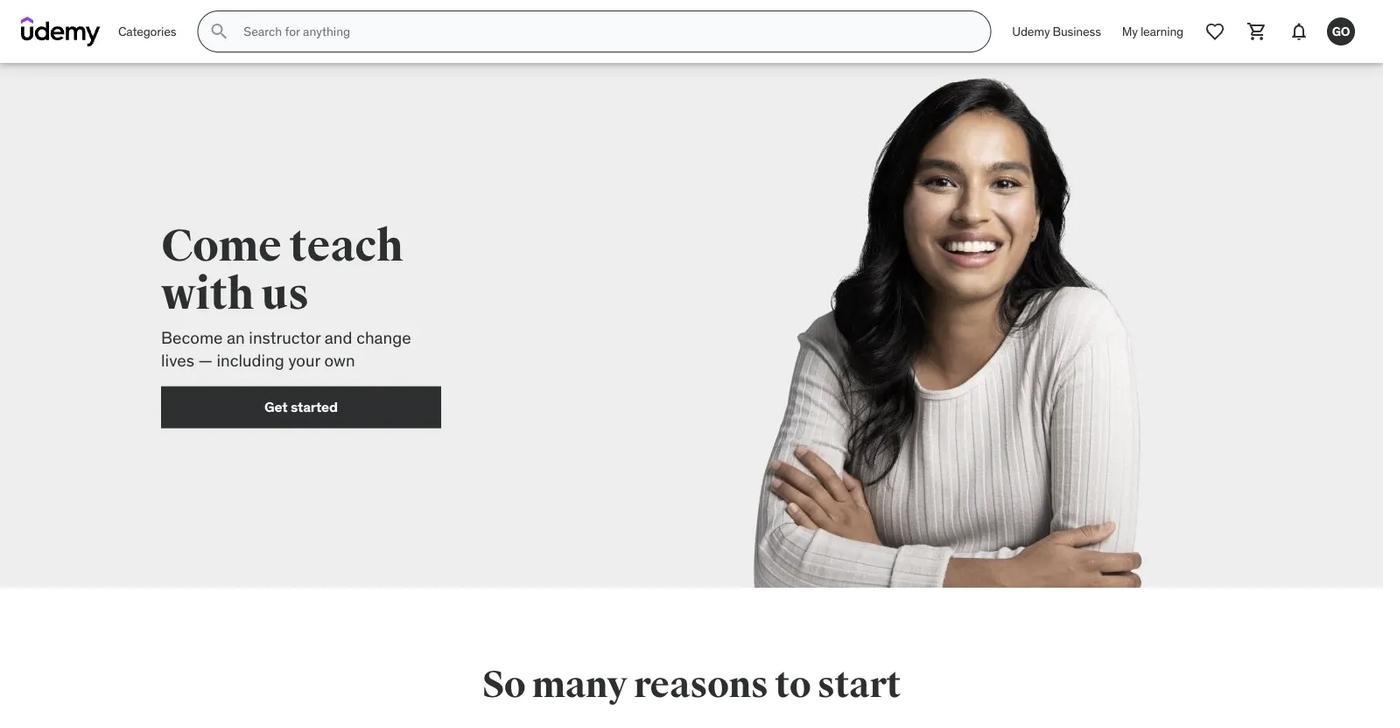 Task type: vqa. For each thing, say whether or not it's contained in the screenshot.
How to Mix and Master your Music
no



Task type: locate. For each thing, give the bounding box(es) containing it.
udemy business
[[1012, 23, 1101, 39]]

your
[[288, 350, 320, 371]]

go
[[1332, 23, 1350, 39]]

start learning from over 213,000 courses today.
[[985, 85, 1151, 121]]

213,000
[[988, 103, 1044, 121]]

udemy image
[[21, 17, 101, 46]]

lives
[[161, 350, 194, 371]]

from
[[1084, 85, 1118, 103]]

an
[[227, 327, 245, 348]]

change
[[356, 327, 411, 348]]

to
[[775, 663, 811, 708]]

0 horizontal spatial learning
[[1024, 85, 1081, 103]]

reasons
[[634, 663, 768, 708]]

Search for anything text field
[[240, 17, 970, 46]]

udemy
[[1012, 23, 1050, 39]]

start
[[985, 85, 1020, 103]]

learning inside start learning from over 213,000 courses today.
[[1024, 85, 1081, 103]]

and
[[325, 327, 352, 348]]

0 vertical spatial learning
[[1141, 23, 1184, 39]]

become
[[161, 327, 223, 348]]

browse
[[1032, 144, 1076, 161]]

get
[[264, 399, 288, 416]]

wishlist image
[[1205, 21, 1226, 42]]

instructor
[[249, 327, 321, 348]]

come teach with us become an instructor and change lives — including your own
[[161, 219, 411, 371]]

learning for start
[[1024, 85, 1081, 103]]

shopping cart with 0 items image
[[1247, 21, 1268, 42]]

so many reasons to start
[[482, 663, 901, 708]]

business
[[1053, 23, 1101, 39]]

learning
[[1141, 23, 1184, 39], [1024, 85, 1081, 103]]

1 vertical spatial learning
[[1024, 85, 1081, 103]]

learning left from
[[1024, 85, 1081, 103]]

so
[[482, 663, 526, 708]]

courses
[[1047, 103, 1102, 121]]

now
[[1079, 144, 1104, 161]]

teach
[[289, 219, 403, 274]]

come
[[161, 219, 281, 274]]

including
[[217, 350, 284, 371]]

learning right my
[[1141, 23, 1184, 39]]

1 horizontal spatial learning
[[1141, 23, 1184, 39]]



Task type: describe. For each thing, give the bounding box(es) containing it.
get started
[[264, 399, 338, 416]]

go link
[[1320, 11, 1362, 53]]

start
[[817, 663, 901, 708]]

my
[[1122, 23, 1138, 39]]

my learning
[[1122, 23, 1184, 39]]

categories
[[118, 23, 176, 39]]

many
[[532, 663, 627, 708]]

own
[[324, 350, 355, 371]]

notifications image
[[1289, 21, 1310, 42]]

browse now link
[[967, 134, 1169, 172]]

categories button
[[108, 11, 187, 53]]

my learning link
[[1112, 11, 1194, 53]]

udemy business link
[[1002, 11, 1112, 53]]

today.
[[1105, 103, 1148, 121]]

started
[[291, 399, 338, 416]]

get started link
[[161, 387, 441, 429]]

browse now
[[1032, 144, 1104, 161]]

submit search image
[[209, 21, 230, 42]]

with
[[161, 267, 254, 322]]

—
[[198, 350, 213, 371]]

over
[[1121, 85, 1151, 103]]

us
[[262, 267, 309, 322]]

learning for my
[[1141, 23, 1184, 39]]



